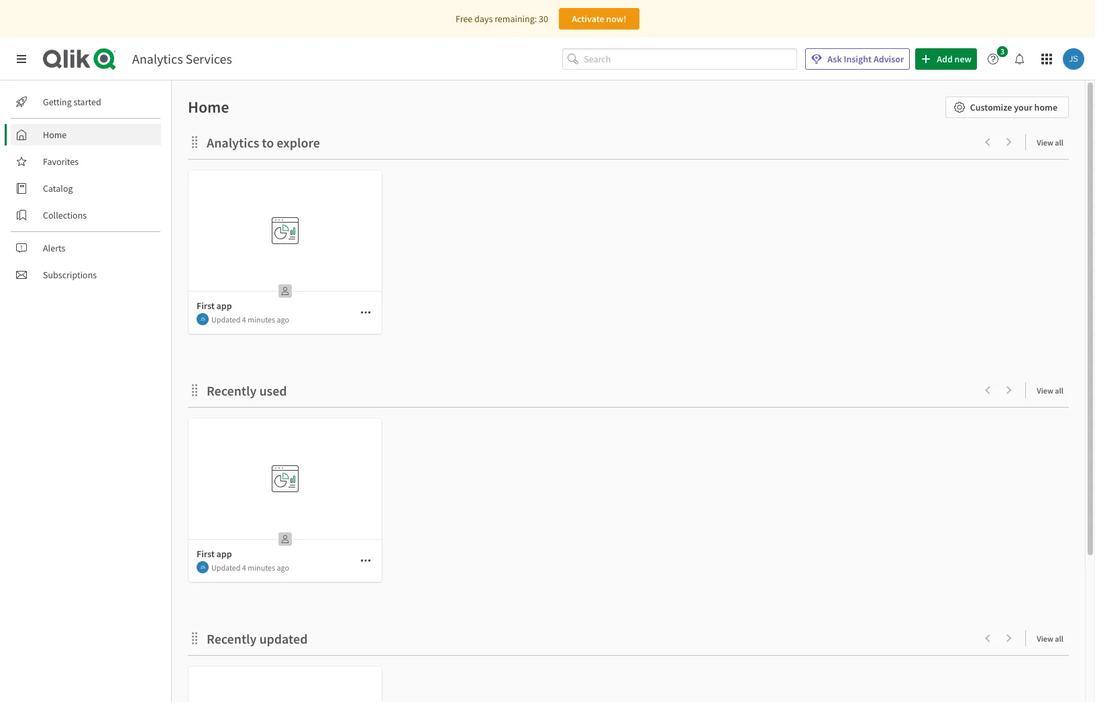 Task type: vqa. For each thing, say whether or not it's contained in the screenshot.
middle Qlik
no



Task type: describe. For each thing, give the bounding box(es) containing it.
recently for recently used
[[207, 382, 257, 399]]

favorites
[[43, 156, 79, 168]]

personal element for used
[[274, 529, 296, 550]]

subscriptions
[[43, 269, 97, 281]]

all for recently used
[[1055, 386, 1063, 396]]

view all for recently updated
[[1037, 634, 1063, 644]]

first for recently used
[[197, 548, 215, 560]]

recently updated
[[207, 631, 308, 647]]

close sidebar menu image
[[16, 54, 27, 64]]

all for analytics to explore
[[1055, 138, 1063, 148]]

3
[[1000, 46, 1004, 56]]

add
[[937, 53, 953, 65]]

ask insight advisor
[[827, 53, 904, 65]]

more actions image for recently used
[[360, 556, 371, 566]]

recently used
[[207, 382, 287, 399]]

remaining:
[[495, 13, 537, 25]]

add new
[[937, 53, 972, 65]]

move collection image for recently updated
[[188, 632, 201, 645]]

home inside navigation pane element
[[43, 129, 67, 141]]

view all link for analytics to explore
[[1037, 134, 1069, 150]]

home link
[[11, 124, 161, 146]]

personal element for to
[[274, 280, 296, 302]]

activate now!
[[572, 13, 626, 25]]

catalog link
[[11, 178, 161, 199]]

recently updated link
[[207, 631, 313, 647]]

more actions image for analytics to explore
[[360, 307, 371, 318]]

view all link for recently updated
[[1037, 630, 1069, 647]]

favorites link
[[11, 151, 161, 172]]

navigation pane element
[[0, 86, 171, 291]]

first for analytics to explore
[[197, 300, 215, 312]]

to
[[262, 134, 274, 151]]

subscriptions link
[[11, 264, 161, 286]]

days
[[474, 13, 493, 25]]

all for recently updated
[[1055, 634, 1063, 644]]

move collection image for analytics to explore
[[188, 135, 201, 149]]

view for recently used
[[1037, 386, 1053, 396]]

move collection image for recently used
[[188, 383, 201, 397]]

collections
[[43, 209, 87, 221]]

analytics services
[[132, 50, 232, 67]]

customize
[[970, 101, 1012, 113]]

customize your home button
[[945, 97, 1069, 118]]

recently for recently updated
[[207, 631, 257, 647]]

jacob simon image inside home "main content"
[[197, 562, 209, 574]]

3 button
[[982, 46, 1012, 70]]

searchbar element
[[562, 48, 797, 70]]

app for recently used
[[216, 548, 232, 560]]

getting
[[43, 96, 72, 108]]

jacob simon image
[[197, 313, 209, 325]]

home main content
[[166, 81, 1095, 703]]

jacob simon element for analytics to explore
[[197, 313, 209, 325]]



Task type: locate. For each thing, give the bounding box(es) containing it.
analytics to explore
[[207, 134, 320, 151]]

free days remaining: 30
[[456, 13, 548, 25]]

more actions image
[[360, 307, 371, 318], [360, 556, 371, 566]]

1 vertical spatial view all
[[1037, 386, 1063, 396]]

ago for to
[[277, 314, 289, 324]]

jacob simon element for recently used
[[197, 562, 209, 574]]

updated
[[211, 314, 241, 324], [211, 563, 241, 573]]

1 vertical spatial recently
[[207, 631, 257, 647]]

analytics
[[132, 50, 183, 67], [207, 134, 259, 151]]

jacob simon image
[[1063, 48, 1084, 70], [197, 562, 209, 574]]

1 app from the top
[[216, 300, 232, 312]]

home down services
[[188, 97, 229, 117]]

analytics for analytics services
[[132, 50, 183, 67]]

30
[[539, 13, 548, 25]]

view all for analytics to explore
[[1037, 138, 1063, 148]]

1 more actions image from the top
[[360, 307, 371, 318]]

3 all from the top
[[1055, 634, 1063, 644]]

activate now! link
[[559, 8, 639, 30]]

1 vertical spatial analytics
[[207, 134, 259, 151]]

0 vertical spatial first app
[[197, 300, 232, 312]]

0 vertical spatial updated 4 minutes ago
[[211, 314, 289, 324]]

collections link
[[11, 205, 161, 226]]

1 personal element from the top
[[274, 280, 296, 302]]

2 updated 4 minutes ago from the top
[[211, 563, 289, 573]]

1 view all from the top
[[1037, 138, 1063, 148]]

1 vertical spatial all
[[1055, 386, 1063, 396]]

3 view all from the top
[[1037, 634, 1063, 644]]

1 vertical spatial updated
[[211, 563, 241, 573]]

personal element
[[274, 280, 296, 302], [274, 529, 296, 550]]

2 vertical spatial all
[[1055, 634, 1063, 644]]

recently left updated
[[207, 631, 257, 647]]

app
[[216, 300, 232, 312], [216, 548, 232, 560]]

home
[[1034, 101, 1057, 113]]

2 first app from the top
[[197, 548, 232, 560]]

2 first from the top
[[197, 548, 215, 560]]

Search text field
[[584, 48, 797, 70]]

0 vertical spatial recently
[[207, 382, 257, 399]]

updated for recently used
[[211, 563, 241, 573]]

0 vertical spatial jacob simon image
[[1063, 48, 1084, 70]]

0 vertical spatial personal element
[[274, 280, 296, 302]]

0 horizontal spatial home
[[43, 129, 67, 141]]

0 vertical spatial minutes
[[248, 314, 275, 324]]

1 view from the top
[[1037, 138, 1053, 148]]

1 minutes from the top
[[248, 314, 275, 324]]

1 vertical spatial updated 4 minutes ago
[[211, 563, 289, 573]]

1 first from the top
[[197, 300, 215, 312]]

your
[[1014, 101, 1032, 113]]

1 vertical spatial view all link
[[1037, 382, 1069, 399]]

0 vertical spatial move collection image
[[188, 135, 201, 149]]

used
[[259, 382, 287, 399]]

analytics to explore link
[[207, 134, 325, 151]]

1 vertical spatial first
[[197, 548, 215, 560]]

2 more actions image from the top
[[360, 556, 371, 566]]

all
[[1055, 138, 1063, 148], [1055, 386, 1063, 396], [1055, 634, 1063, 644]]

customize your home
[[970, 101, 1057, 113]]

0 vertical spatial updated
[[211, 314, 241, 324]]

0 vertical spatial ago
[[277, 314, 289, 324]]

ago for used
[[277, 563, 289, 573]]

0 vertical spatial view all link
[[1037, 134, 1069, 150]]

1 view all link from the top
[[1037, 134, 1069, 150]]

home
[[188, 97, 229, 117], [43, 129, 67, 141]]

minutes for used
[[248, 563, 275, 573]]

view all link for recently used
[[1037, 382, 1069, 399]]

2 minutes from the top
[[248, 563, 275, 573]]

updated 4 minutes ago for recently
[[211, 563, 289, 573]]

1 vertical spatial home
[[43, 129, 67, 141]]

0 vertical spatial jacob simon element
[[197, 313, 209, 325]]

0 vertical spatial first
[[197, 300, 215, 312]]

1 vertical spatial first app
[[197, 548, 232, 560]]

analytics inside home "main content"
[[207, 134, 259, 151]]

jacob simon element
[[197, 313, 209, 325], [197, 562, 209, 574]]

view
[[1037, 138, 1053, 148], [1037, 386, 1053, 396], [1037, 634, 1053, 644]]

2 view from the top
[[1037, 386, 1053, 396]]

analytics for analytics to explore
[[207, 134, 259, 151]]

2 view all from the top
[[1037, 386, 1063, 396]]

started
[[74, 96, 101, 108]]

updated 4 minutes ago
[[211, 314, 289, 324], [211, 563, 289, 573]]

0 horizontal spatial analytics
[[132, 50, 183, 67]]

2 vertical spatial view
[[1037, 634, 1053, 644]]

insight
[[844, 53, 872, 65]]

view for analytics to explore
[[1037, 138, 1053, 148]]

2 all from the top
[[1055, 386, 1063, 396]]

1 vertical spatial 4
[[242, 563, 246, 573]]

home up favorites
[[43, 129, 67, 141]]

2 personal element from the top
[[274, 529, 296, 550]]

view for recently updated
[[1037, 634, 1053, 644]]

minutes for to
[[248, 314, 275, 324]]

0 vertical spatial app
[[216, 300, 232, 312]]

1 first app from the top
[[197, 300, 232, 312]]

alerts link
[[11, 238, 161, 259]]

services
[[186, 50, 232, 67]]

1 vertical spatial ago
[[277, 563, 289, 573]]

1 vertical spatial move collection image
[[188, 383, 201, 397]]

0 vertical spatial more actions image
[[360, 307, 371, 318]]

2 jacob simon element from the top
[[197, 562, 209, 574]]

1 vertical spatial jacob simon image
[[197, 562, 209, 574]]

1 updated 4 minutes ago from the top
[[211, 314, 289, 324]]

3 view from the top
[[1037, 634, 1053, 644]]

view all link
[[1037, 134, 1069, 150], [1037, 382, 1069, 399], [1037, 630, 1069, 647]]

view all for recently used
[[1037, 386, 1063, 396]]

1 jacob simon element from the top
[[197, 313, 209, 325]]

free
[[456, 13, 473, 25]]

3 view all link from the top
[[1037, 630, 1069, 647]]

1 all from the top
[[1055, 138, 1063, 148]]

updated for analytics to explore
[[211, 314, 241, 324]]

view all
[[1037, 138, 1063, 148], [1037, 386, 1063, 396], [1037, 634, 1063, 644]]

getting started link
[[11, 91, 161, 113]]

home inside "main content"
[[188, 97, 229, 117]]

analytics left services
[[132, 50, 183, 67]]

0 vertical spatial all
[[1055, 138, 1063, 148]]

first app for analytics to explore
[[197, 300, 232, 312]]

2 updated from the top
[[211, 563, 241, 573]]

1 vertical spatial more actions image
[[360, 556, 371, 566]]

1 vertical spatial jacob simon element
[[197, 562, 209, 574]]

getting started
[[43, 96, 101, 108]]

2 vertical spatial view all link
[[1037, 630, 1069, 647]]

1 vertical spatial app
[[216, 548, 232, 560]]

recently used link
[[207, 382, 292, 399]]

ago
[[277, 314, 289, 324], [277, 563, 289, 573]]

advisor
[[874, 53, 904, 65]]

minutes
[[248, 314, 275, 324], [248, 563, 275, 573]]

recently left used
[[207, 382, 257, 399]]

add new button
[[915, 48, 977, 70]]

updated 4 minutes ago for analytics
[[211, 314, 289, 324]]

now!
[[606, 13, 626, 25]]

1 horizontal spatial analytics
[[207, 134, 259, 151]]

0 vertical spatial home
[[188, 97, 229, 117]]

2 view all link from the top
[[1037, 382, 1069, 399]]

1 horizontal spatial jacob simon image
[[1063, 48, 1084, 70]]

0 vertical spatial 4
[[242, 314, 246, 324]]

updated
[[259, 631, 308, 647]]

app for analytics to explore
[[216, 300, 232, 312]]

2 app from the top
[[216, 548, 232, 560]]

1 horizontal spatial home
[[188, 97, 229, 117]]

analytics left to
[[207, 134, 259, 151]]

alerts
[[43, 242, 65, 254]]

new
[[954, 53, 972, 65]]

0 vertical spatial analytics
[[132, 50, 183, 67]]

move collection image
[[188, 135, 201, 149], [188, 383, 201, 397], [188, 632, 201, 645]]

1 updated from the top
[[211, 314, 241, 324]]

catalog
[[43, 183, 73, 195]]

first app
[[197, 300, 232, 312], [197, 548, 232, 560]]

recently
[[207, 382, 257, 399], [207, 631, 257, 647]]

activate
[[572, 13, 604, 25]]

4 for analytics
[[242, 314, 246, 324]]

ask insight advisor button
[[805, 48, 910, 70]]

4 for recently
[[242, 563, 246, 573]]

1 vertical spatial minutes
[[248, 563, 275, 573]]

1 vertical spatial view
[[1037, 386, 1053, 396]]

0 vertical spatial view
[[1037, 138, 1053, 148]]

1 ago from the top
[[277, 314, 289, 324]]

ask
[[827, 53, 842, 65]]

first app for recently used
[[197, 548, 232, 560]]

2 vertical spatial move collection image
[[188, 632, 201, 645]]

0 vertical spatial view all
[[1037, 138, 1063, 148]]

2 ago from the top
[[277, 563, 289, 573]]

0 horizontal spatial jacob simon image
[[197, 562, 209, 574]]

analytics services element
[[132, 50, 232, 67]]

2 4 from the top
[[242, 563, 246, 573]]

explore
[[277, 134, 320, 151]]

2 vertical spatial view all
[[1037, 634, 1063, 644]]

first
[[197, 300, 215, 312], [197, 548, 215, 560]]

1 vertical spatial personal element
[[274, 529, 296, 550]]

1 4 from the top
[[242, 314, 246, 324]]

4
[[242, 314, 246, 324], [242, 563, 246, 573]]



